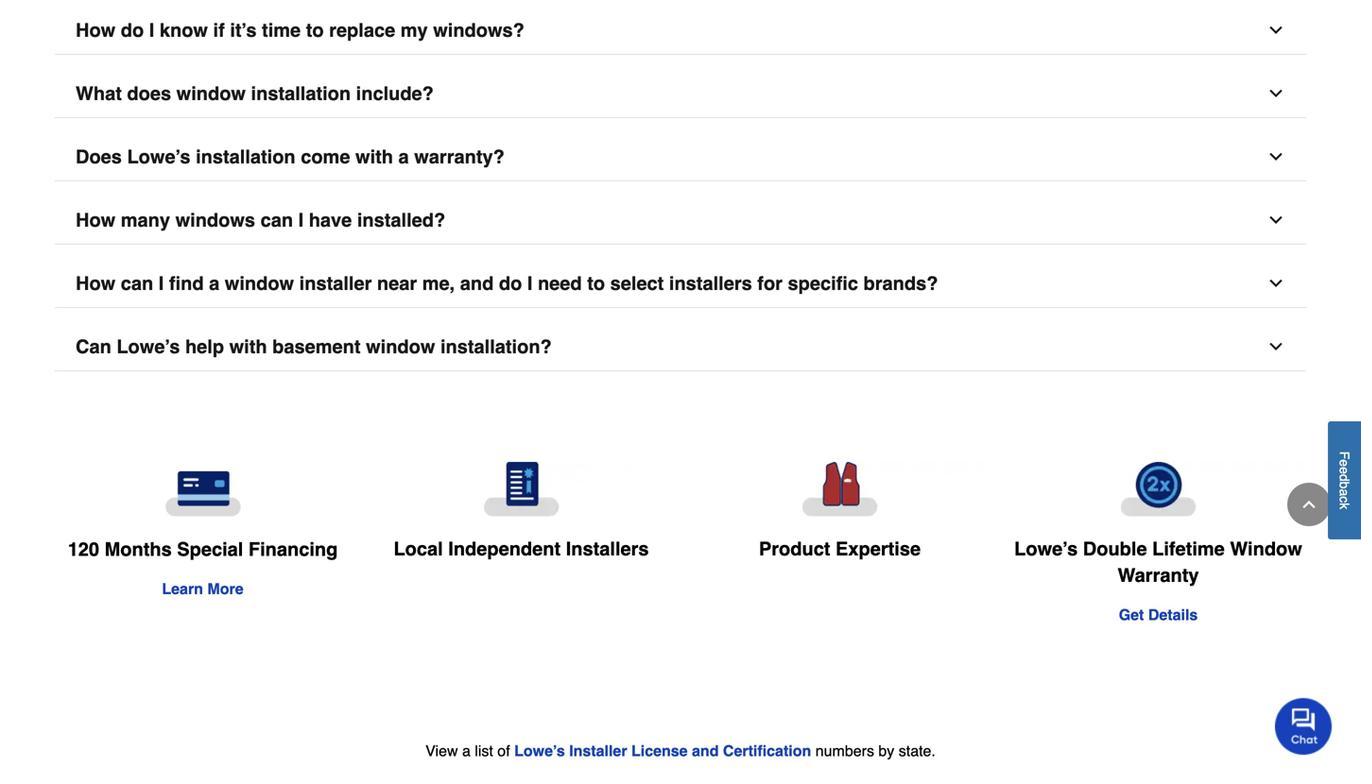 Task type: describe. For each thing, give the bounding box(es) containing it.
chevron down image for what does window installation include?
[[1267, 84, 1286, 103]]

windows?
[[433, 20, 525, 41]]

expertise
[[836, 539, 921, 560]]

a dark blue background check icon. image
[[377, 463, 666, 517]]

1 e from the top
[[1338, 460, 1353, 467]]

months
[[105, 539, 172, 561]]

view
[[426, 743, 458, 760]]

local independent installers
[[394, 539, 649, 560]]

a left the warranty?
[[399, 146, 409, 168]]

financing
[[249, 539, 338, 561]]

lowe's installer license and certification link
[[514, 743, 812, 760]]

basement
[[272, 336, 361, 358]]

numbers
[[816, 743, 875, 760]]

warranty
[[1118, 565, 1199, 587]]

double
[[1083, 539, 1148, 560]]

view a list of lowe's installer license and certification numbers by state.
[[426, 743, 936, 760]]

me,
[[422, 273, 455, 295]]

does
[[127, 83, 171, 105]]

how for how many windows can i have installed?
[[76, 210, 116, 231]]

license
[[632, 743, 688, 760]]

product
[[759, 539, 831, 560]]

how for how can i find a window installer near me, and do i need to select installers for specific brands?
[[76, 273, 116, 295]]

what does window installation include? button
[[55, 70, 1307, 118]]

i left the have
[[298, 210, 304, 231]]

chevron down image for how do i know if it's time to replace my windows?
[[1267, 21, 1286, 40]]

can lowe's help with basement window installation? button
[[55, 324, 1307, 372]]

replace
[[329, 20, 395, 41]]

how can i find a window installer near me, and do i need to select installers for specific brands? button
[[55, 260, 1307, 308]]

0 vertical spatial do
[[121, 20, 144, 41]]

0 vertical spatial window
[[177, 83, 246, 105]]

list
[[475, 743, 493, 760]]

f
[[1338, 452, 1353, 460]]

i left need on the left top of page
[[527, 273, 533, 295]]

find
[[169, 273, 204, 295]]

of
[[498, 743, 510, 760]]

get details link
[[1119, 607, 1198, 624]]

how do i know if it's time to replace my windows?
[[76, 20, 525, 41]]

product expertise
[[759, 539, 921, 560]]

get
[[1119, 607, 1144, 624]]

2 e from the top
[[1338, 467, 1353, 474]]

brands?
[[864, 273, 938, 295]]

window
[[1231, 539, 1303, 560]]

a up k
[[1338, 489, 1353, 497]]

get details
[[1119, 607, 1198, 624]]

1 horizontal spatial and
[[692, 743, 719, 760]]

come
[[301, 146, 350, 168]]

1 vertical spatial installation
[[196, 146, 296, 168]]

does lowe's installation come with a warranty? button
[[55, 133, 1307, 182]]

lowe's right can
[[117, 336, 180, 358]]

does lowe's installation come with a warranty?
[[76, 146, 505, 168]]

include?
[[356, 83, 434, 105]]

120
[[68, 539, 99, 561]]

b
[[1338, 482, 1353, 489]]

a dark blue labor warranty icon with the number 2 and the letter x in the middle. image
[[1015, 463, 1303, 517]]

select
[[610, 273, 664, 295]]

specific
[[788, 273, 859, 295]]

many
[[121, 210, 170, 231]]

help
[[185, 336, 224, 358]]

learn
[[162, 580, 203, 598]]

installers
[[566, 539, 649, 560]]

lifetime
[[1153, 539, 1225, 560]]

0 horizontal spatial can
[[121, 273, 153, 295]]

special
[[177, 539, 243, 561]]

and inside button
[[460, 273, 494, 295]]

window for find
[[225, 273, 294, 295]]

time
[[262, 20, 301, 41]]

learn more link
[[162, 580, 244, 598]]

how for how do i know if it's time to replace my windows?
[[76, 20, 116, 41]]

if
[[213, 20, 225, 41]]



Task type: vqa. For each thing, say whether or not it's contained in the screenshot.
chevron down icon
yes



Task type: locate. For each thing, give the bounding box(es) containing it.
0 horizontal spatial do
[[121, 20, 144, 41]]

window for with
[[366, 336, 435, 358]]

e up b
[[1338, 467, 1353, 474]]

installed?
[[357, 210, 446, 231]]

2 chevron down image from the top
[[1267, 338, 1286, 357]]

chevron down image for does lowe's installation come with a warranty?
[[1267, 148, 1286, 167]]

with right help
[[229, 336, 267, 358]]

e
[[1338, 460, 1353, 467], [1338, 467, 1353, 474]]

1 horizontal spatial to
[[587, 273, 605, 295]]

does
[[76, 146, 122, 168]]

need
[[538, 273, 582, 295]]

do left need on the left top of page
[[499, 273, 522, 295]]

a dark blue credit card icon. image
[[59, 463, 347, 517]]

1 vertical spatial chevron down image
[[1267, 338, 1286, 357]]

window down how many windows can i have installed?
[[225, 273, 294, 295]]

i
[[149, 20, 154, 41], [298, 210, 304, 231], [159, 273, 164, 295], [527, 273, 533, 295]]

0 vertical spatial how
[[76, 20, 116, 41]]

chevron up image
[[1300, 495, 1319, 514]]

can left find
[[121, 273, 153, 295]]

know
[[160, 20, 208, 41]]

and right me,
[[460, 273, 494, 295]]

1 vertical spatial to
[[587, 273, 605, 295]]

installation down how do i know if it's time to replace my windows? on the left top of page
[[251, 83, 351, 105]]

1 horizontal spatial with
[[356, 146, 393, 168]]

1 how from the top
[[76, 20, 116, 41]]

can
[[76, 336, 111, 358]]

window down the near
[[366, 336, 435, 358]]

chevron down image
[[1267, 84, 1286, 103], [1267, 338, 1286, 357]]

do left know
[[121, 20, 144, 41]]

how up can
[[76, 273, 116, 295]]

4 chevron down image from the top
[[1267, 274, 1286, 293]]

chevron down image for how many windows can i have installed?
[[1267, 211, 1286, 230]]

2 how from the top
[[76, 210, 116, 231]]

0 horizontal spatial with
[[229, 336, 267, 358]]

and right license
[[692, 743, 719, 760]]

learn more
[[162, 580, 244, 598]]

for
[[758, 273, 783, 295]]

lowe's right does
[[127, 146, 191, 168]]

certification
[[723, 743, 812, 760]]

0 vertical spatial chevron down image
[[1267, 84, 1286, 103]]

2 vertical spatial window
[[366, 336, 435, 358]]

to right need on the left top of page
[[587, 273, 605, 295]]

chevron down image for can lowe's help with basement window installation?
[[1267, 338, 1286, 357]]

how do i know if it's time to replace my windows? button
[[55, 7, 1307, 55]]

0 vertical spatial installation
[[251, 83, 351, 105]]

installers
[[669, 273, 752, 295]]

can lowe's help with basement window installation?
[[76, 336, 552, 358]]

state.
[[899, 743, 936, 760]]

how can i find a window installer near me, and do i need to select installers for specific brands?
[[76, 273, 938, 295]]

near
[[377, 273, 417, 295]]

with right the come on the top of page
[[356, 146, 393, 168]]

can
[[261, 210, 293, 231], [121, 273, 153, 295]]

chat invite button image
[[1276, 698, 1333, 756]]

1 chevron down image from the top
[[1267, 21, 1286, 40]]

c
[[1338, 497, 1353, 503]]

0 horizontal spatial to
[[306, 20, 324, 41]]

details
[[1149, 607, 1198, 624]]

by
[[879, 743, 895, 760]]

how
[[76, 20, 116, 41], [76, 210, 116, 231], [76, 273, 116, 295]]

e up d
[[1338, 460, 1353, 467]]

1 vertical spatial window
[[225, 273, 294, 295]]

0 vertical spatial and
[[460, 273, 494, 295]]

with
[[356, 146, 393, 168], [229, 336, 267, 358]]

lowe's inside lowe's double lifetime window warranty
[[1015, 539, 1078, 560]]

what
[[76, 83, 122, 105]]

have
[[309, 210, 352, 231]]

1 vertical spatial how
[[76, 210, 116, 231]]

1 vertical spatial can
[[121, 273, 153, 295]]

installation
[[251, 83, 351, 105], [196, 146, 296, 168]]

chevron down image inside how many windows can i have installed? button
[[1267, 211, 1286, 230]]

installer
[[569, 743, 627, 760]]

window
[[177, 83, 246, 105], [225, 273, 294, 295], [366, 336, 435, 358]]

chevron down image inside how can i find a window installer near me, and do i need to select installers for specific brands? button
[[1267, 274, 1286, 293]]

lowe's right of at bottom left
[[514, 743, 565, 760]]

a right find
[[209, 273, 220, 295]]

3 how from the top
[[76, 273, 116, 295]]

window right does
[[177, 83, 246, 105]]

do
[[121, 20, 144, 41], [499, 273, 522, 295]]

installation down what does window installation include?
[[196, 146, 296, 168]]

independent
[[448, 539, 561, 560]]

0 vertical spatial can
[[261, 210, 293, 231]]

chevron down image for how can i find a window installer near me, and do i need to select installers for specific brands?
[[1267, 274, 1286, 293]]

f e e d b a c k
[[1338, 452, 1353, 510]]

a
[[399, 146, 409, 168], [209, 273, 220, 295], [1338, 489, 1353, 497], [462, 743, 471, 760]]

i left find
[[159, 273, 164, 295]]

installation?
[[441, 336, 552, 358]]

a lowe's red vest icon. image
[[696, 463, 984, 517]]

i left know
[[149, 20, 154, 41]]

can left the have
[[261, 210, 293, 231]]

what does window installation include?
[[76, 83, 434, 105]]

how left many
[[76, 210, 116, 231]]

120 months special financing
[[68, 539, 338, 561]]

it's
[[230, 20, 257, 41]]

chevron down image inside what does window installation include? button
[[1267, 84, 1286, 103]]

lowe's
[[127, 146, 191, 168], [117, 336, 180, 358], [1015, 539, 1078, 560], [514, 743, 565, 760]]

how up what
[[76, 20, 116, 41]]

a left list
[[462, 743, 471, 760]]

how many windows can i have installed? button
[[55, 197, 1307, 245]]

my
[[401, 20, 428, 41]]

0 horizontal spatial and
[[460, 273, 494, 295]]

k
[[1338, 503, 1353, 510]]

lowe's double lifetime window warranty
[[1015, 539, 1303, 587]]

0 vertical spatial to
[[306, 20, 324, 41]]

lowe's left double
[[1015, 539, 1078, 560]]

0 vertical spatial with
[[356, 146, 393, 168]]

1 vertical spatial do
[[499, 273, 522, 295]]

d
[[1338, 474, 1353, 482]]

scroll to top element
[[1288, 483, 1331, 527]]

chevron down image inside the "does lowe's installation come with a warranty?" button
[[1267, 148, 1286, 167]]

2 chevron down image from the top
[[1267, 148, 1286, 167]]

chevron down image inside can lowe's help with basement window installation? button
[[1267, 338, 1286, 357]]

to right time
[[306, 20, 324, 41]]

and
[[460, 273, 494, 295], [692, 743, 719, 760]]

more
[[207, 580, 244, 598]]

f e e d b a c k button
[[1329, 422, 1362, 540]]

1 chevron down image from the top
[[1267, 84, 1286, 103]]

chevron down image inside how do i know if it's time to replace my windows? button
[[1267, 21, 1286, 40]]

chevron down image
[[1267, 21, 1286, 40], [1267, 148, 1286, 167], [1267, 211, 1286, 230], [1267, 274, 1286, 293]]

2 vertical spatial how
[[76, 273, 116, 295]]

3 chevron down image from the top
[[1267, 211, 1286, 230]]

1 vertical spatial and
[[692, 743, 719, 760]]

local
[[394, 539, 443, 560]]

1 vertical spatial with
[[229, 336, 267, 358]]

to
[[306, 20, 324, 41], [587, 273, 605, 295]]

warranty?
[[414, 146, 505, 168]]

windows
[[175, 210, 255, 231]]

1 horizontal spatial do
[[499, 273, 522, 295]]

installer
[[299, 273, 372, 295]]

how many windows can i have installed?
[[76, 210, 446, 231]]

1 horizontal spatial can
[[261, 210, 293, 231]]



